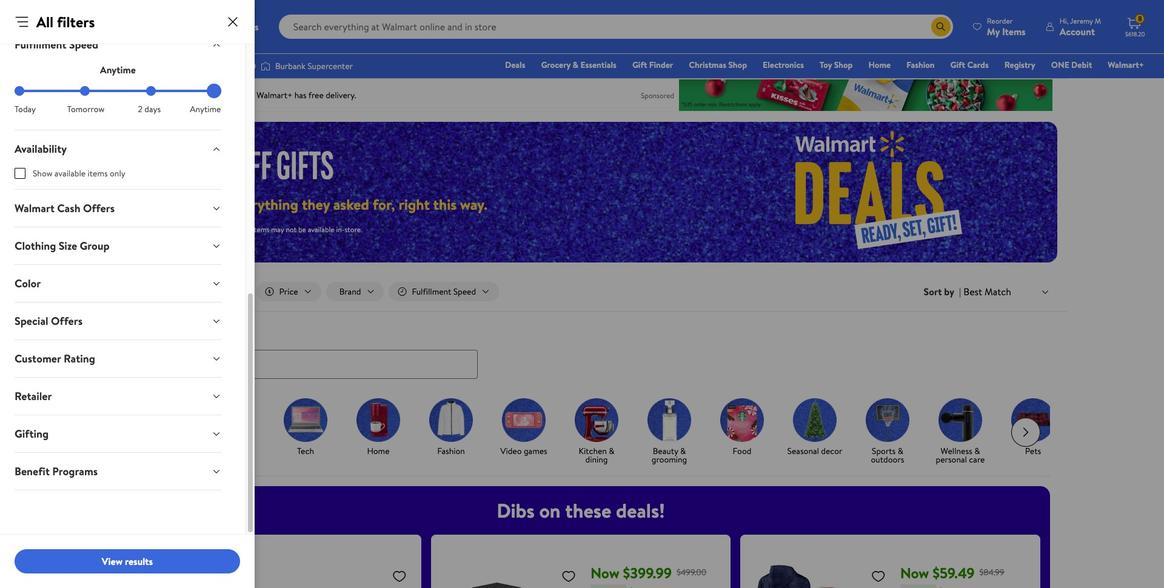 Task type: locate. For each thing, give the bounding box(es) containing it.
Search in deals search field
[[112, 350, 478, 379]]

benefit programs
[[15, 464, 98, 479]]

1 vertical spatial home
[[367, 445, 390, 457]]

None range field
[[15, 90, 221, 92]]

available right show
[[54, 167, 86, 180]]

1 horizontal spatial fashion link
[[901, 58, 940, 72]]

way.
[[460, 194, 488, 215]]

may
[[271, 224, 284, 235]]

1 horizontal spatial available
[[308, 224, 335, 235]]

& right beauty on the right bottom of the page
[[680, 445, 686, 457]]

all filters dialog
[[0, 0, 255, 588]]

these
[[565, 497, 612, 524]]

gift left finder
[[632, 59, 647, 71]]

shop fashion. image
[[429, 398, 473, 442]]

fashion link
[[901, 58, 940, 72], [420, 398, 483, 458]]

&
[[573, 59, 579, 71], [609, 445, 615, 457], [680, 445, 686, 457], [898, 445, 904, 457], [975, 445, 980, 457]]

offers right "cash"
[[83, 201, 115, 216]]

1 vertical spatial on
[[539, 497, 561, 524]]

cards
[[968, 59, 989, 71]]

0 vertical spatial deals
[[505, 59, 525, 71]]

$59.49
[[933, 563, 975, 583]]

1 vertical spatial available
[[308, 224, 335, 235]]

color button
[[5, 265, 231, 302]]

1 horizontal spatial deals
[[160, 445, 181, 457]]

items inside all filters dialog
[[88, 167, 108, 180]]

& for essentials
[[573, 59, 579, 71]]

& right sports
[[898, 445, 904, 457]]

available right be
[[308, 224, 335, 235]]

1 horizontal spatial anytime
[[190, 103, 221, 115]]

flash deals image
[[138, 398, 182, 442]]

0 vertical spatial items
[[88, 167, 108, 180]]

on up checks.
[[211, 194, 227, 215]]

fashion
[[907, 59, 935, 71], [437, 445, 465, 457]]

1 horizontal spatial shop
[[834, 59, 853, 71]]

1 vertical spatial deals
[[112, 325, 138, 340]]

& right grocery
[[573, 59, 579, 71]]

0 vertical spatial fashion
[[907, 59, 935, 71]]

wellness
[[941, 445, 973, 457]]

dibs
[[497, 497, 535, 524]]

8 $618.20
[[1126, 13, 1145, 38]]

0 horizontal spatial home
[[367, 445, 390, 457]]

0 vertical spatial on
[[211, 194, 227, 215]]

1 horizontal spatial home link
[[863, 58, 896, 72]]

on right dibs
[[539, 497, 561, 524]]

0 vertical spatial home
[[869, 59, 891, 71]]

fashion left gift cards
[[907, 59, 935, 71]]

gift cards link
[[945, 58, 994, 72]]

1 vertical spatial anytime
[[190, 103, 221, 115]]

deals left grocery
[[505, 59, 525, 71]]

0 horizontal spatial deals
[[112, 325, 138, 340]]

video games
[[500, 445, 548, 457]]

shop pets. image
[[1012, 398, 1055, 442]]

kitchen & dining
[[579, 445, 615, 466]]

seasonal
[[788, 445, 819, 457]]

2 gift from the left
[[951, 59, 966, 71]]

0 horizontal spatial items
[[88, 167, 108, 180]]

walmart image
[[19, 17, 98, 36]]

sort by |
[[924, 285, 961, 298]]

1 horizontal spatial now
[[900, 563, 929, 583]]

right
[[399, 194, 430, 215]]

shop right christmas
[[729, 59, 747, 71]]

home right toy shop
[[869, 59, 891, 71]]

2
[[138, 103, 143, 115]]

1 horizontal spatial on
[[539, 497, 561, 524]]

supplies
[[141, 224, 166, 235]]

& for personal
[[975, 445, 980, 457]]

shop video games. image
[[502, 398, 546, 442]]

items left 'only'
[[88, 167, 108, 180]]

while
[[121, 224, 139, 235]]

items
[[88, 167, 108, 180], [252, 224, 270, 235]]

not
[[286, 224, 297, 235]]

on
[[211, 194, 227, 215], [539, 497, 561, 524]]

home
[[869, 59, 891, 71], [367, 445, 390, 457]]

Deals search field
[[97, 325, 1067, 379]]

fashion down shop fashion. image
[[437, 445, 465, 457]]

home down home image
[[367, 445, 390, 457]]

1 shop from the left
[[729, 59, 747, 71]]

0 horizontal spatial anytime
[[100, 63, 136, 76]]

available inside all filters dialog
[[54, 167, 86, 180]]

customer rating
[[15, 351, 95, 366]]

2 days
[[138, 103, 161, 115]]

anytime up how fast do you want your order? option group in the left top of the page
[[100, 63, 136, 76]]

0 horizontal spatial fashion
[[437, 445, 465, 457]]

walmart cash offers
[[15, 201, 115, 216]]

one
[[1051, 59, 1070, 71]]

walmart black friday deals for days image
[[711, 122, 1058, 263], [121, 149, 344, 180]]

anytime inside how fast do you want your order? option group
[[190, 103, 221, 115]]

1 vertical spatial fashion
[[437, 445, 465, 457]]

deals right the flash
[[160, 445, 181, 457]]

seasonal decor link
[[784, 398, 847, 458]]

2 now from the left
[[900, 563, 929, 583]]

essentials
[[581, 59, 617, 71]]

deals!
[[616, 497, 665, 524]]

items left may
[[252, 224, 270, 235]]

offers
[[83, 201, 115, 216], [51, 314, 83, 329]]

special offers
[[15, 314, 83, 329]]

registry
[[1005, 59, 1036, 71]]

Show available items only checkbox
[[15, 168, 25, 179]]

1 now from the left
[[591, 563, 620, 583]]

gift left cards
[[951, 59, 966, 71]]

all filters
[[36, 12, 95, 32]]

fulfillment
[[15, 37, 66, 52]]

deals down color 'dropdown button'
[[112, 325, 138, 340]]

gift cards
[[951, 59, 989, 71]]

kitchen
[[579, 445, 607, 457]]

0 horizontal spatial available
[[54, 167, 86, 180]]

store.
[[345, 224, 362, 235]]

toy
[[820, 59, 832, 71]]

None radio
[[146, 86, 156, 96]]

tech
[[297, 445, 314, 457]]

christmas shop link
[[684, 58, 753, 72]]

Search search field
[[279, 15, 953, 39]]

1 vertical spatial home link
[[347, 398, 410, 458]]

2 horizontal spatial deals
[[505, 59, 525, 71]]

1 vertical spatial fashion link
[[420, 398, 483, 458]]

0 horizontal spatial shop
[[729, 59, 747, 71]]

& inside wellness & personal care
[[975, 445, 980, 457]]

none range field inside all filters dialog
[[15, 90, 221, 92]]

pets
[[1025, 445, 1041, 457]]

& right dining
[[609, 445, 615, 457]]

now right add to favorites list, men's fanatics branded heather navy new england patriots hook and ladder pullover hoodie 'icon'
[[900, 563, 929, 583]]

group
[[131, 544, 412, 588]]

tomorrow
[[67, 103, 105, 115]]

add to favorites list, skinceuticals clarifying clay deep pore cleansing masque for normal, oily, combination skin 60 ml / 2.4 fl. oz. image
[[392, 569, 407, 584]]

deals
[[505, 59, 525, 71], [112, 325, 138, 340], [160, 445, 181, 457]]

today
[[15, 103, 36, 115]]

outdoors
[[871, 453, 905, 466]]

now $59.49 $84.99
[[900, 563, 1005, 583]]

now right add to favorites list, xbox series x video game console, black image
[[591, 563, 620, 583]]

now for now $59.49
[[900, 563, 929, 583]]

next slide for chipmodulewithimages list image
[[1012, 418, 1041, 447]]

& for dining
[[609, 445, 615, 457]]

& inside "beauty & grooming"
[[680, 445, 686, 457]]

0 horizontal spatial gift
[[632, 59, 647, 71]]

& for grooming
[[680, 445, 686, 457]]

2 shop from the left
[[834, 59, 853, 71]]

group
[[80, 238, 110, 254]]

show
[[33, 167, 52, 180]]

sort
[[924, 285, 942, 298]]

pets link
[[1002, 398, 1065, 458]]

home link
[[863, 58, 896, 72], [347, 398, 410, 458]]

Walmart Site-Wide search field
[[279, 15, 953, 39]]

0 horizontal spatial now
[[591, 563, 620, 583]]

sports & outdoors link
[[856, 398, 919, 466]]

1 horizontal spatial items
[[252, 224, 270, 235]]

shop food image
[[720, 398, 764, 442]]

they
[[302, 194, 330, 215]]

now
[[591, 563, 620, 583], [900, 563, 929, 583]]

& right wellness
[[975, 445, 980, 457]]

0 horizontal spatial fashion link
[[420, 398, 483, 458]]

0 horizontal spatial home link
[[347, 398, 410, 458]]

0 vertical spatial available
[[54, 167, 86, 180]]

& inside kitchen & dining
[[609, 445, 615, 457]]

tech link
[[274, 398, 337, 458]]

programs
[[52, 464, 98, 479]]

deals link
[[500, 58, 531, 72]]

1 horizontal spatial fashion
[[907, 59, 935, 71]]

fulfillment speed
[[15, 37, 98, 52]]

clothing
[[15, 238, 56, 254]]

0 horizontal spatial on
[[211, 194, 227, 215]]

1 horizontal spatial gift
[[951, 59, 966, 71]]

1 gift from the left
[[632, 59, 647, 71]]

electronics link
[[758, 58, 810, 72]]

offers right special
[[51, 314, 83, 329]]

view results button
[[15, 549, 240, 574]]

savings
[[161, 194, 207, 215]]

& inside "sports & outdoors"
[[898, 445, 904, 457]]

wellness & personal care
[[936, 445, 985, 466]]

shop right toy
[[834, 59, 853, 71]]

in-store
[[209, 286, 238, 298]]

gift inside 'link'
[[632, 59, 647, 71]]

anytime down anytime option
[[190, 103, 221, 115]]

$618.20
[[1126, 30, 1145, 38]]

grocery
[[541, 59, 571, 71]]

special offers button
[[5, 303, 231, 340]]



Task type: describe. For each thing, give the bounding box(es) containing it.
customer
[[15, 351, 61, 366]]

1 horizontal spatial home
[[869, 59, 891, 71]]

clothing size group button
[[5, 227, 231, 264]]

flash
[[140, 445, 158, 457]]

1 vertical spatial items
[[252, 224, 270, 235]]

1 horizontal spatial walmart black friday deals for days image
[[711, 122, 1058, 263]]

0 vertical spatial home link
[[863, 58, 896, 72]]

everything
[[230, 194, 298, 215]]

|
[[959, 285, 961, 298]]

shop for toy shop
[[834, 59, 853, 71]]

walmart+ link
[[1103, 58, 1150, 72]]

flash deals
[[140, 445, 181, 457]]

last.
[[167, 224, 180, 235]]

only
[[110, 167, 125, 180]]

food link
[[711, 398, 774, 458]]

gift for gift finder
[[632, 59, 647, 71]]

1 vertical spatial offers
[[51, 314, 83, 329]]

deals inside search box
[[112, 325, 138, 340]]

beauty & grooming link
[[638, 398, 701, 466]]

now $399.99 $499.00
[[591, 563, 707, 583]]

in-
[[209, 286, 219, 298]]

view results
[[102, 555, 153, 568]]

gift finder
[[632, 59, 673, 71]]

food
[[733, 445, 752, 457]]

sports
[[872, 445, 896, 457]]

gifting
[[15, 426, 49, 442]]

major savings on everything they asked for, right this way.
[[121, 194, 488, 215]]

results
[[125, 555, 153, 568]]

electronics
[[763, 59, 804, 71]]

in-store button
[[186, 282, 251, 301]]

major
[[121, 194, 158, 215]]

retailer button
[[5, 378, 231, 415]]

0 horizontal spatial walmart black friday deals for days image
[[121, 149, 344, 180]]

add to favorites list, men's fanatics branded heather navy new england patriots hook and ladder pullover hoodie image
[[871, 569, 886, 584]]

$84.99
[[980, 566, 1005, 578]]

toy shop
[[820, 59, 853, 71]]

this
[[433, 194, 457, 215]]

walmart
[[15, 201, 55, 216]]

clothing size group
[[15, 238, 110, 254]]

walmart+
[[1108, 59, 1144, 71]]

select
[[231, 224, 251, 235]]

walmart cash offers button
[[5, 190, 231, 227]]

grocery & essentials
[[541, 59, 617, 71]]

Tomorrow radio
[[80, 86, 90, 96]]

& for outdoors
[[898, 445, 904, 457]]

grocery & essentials link
[[536, 58, 622, 72]]

0 vertical spatial anytime
[[100, 63, 136, 76]]

$399.99
[[623, 563, 672, 583]]

seasonal decor
[[788, 445, 843, 457]]

while supplies last. no rain checks. select items may not be available in-store.
[[121, 224, 362, 235]]

sponsored
[[641, 90, 674, 100]]

sort and filter section element
[[97, 272, 1067, 311]]

be
[[298, 224, 306, 235]]

sports & outdoors
[[871, 445, 905, 466]]

checks.
[[206, 224, 229, 235]]

one debit
[[1051, 59, 1092, 71]]

now for now $399.99
[[591, 563, 620, 583]]

christmas shop
[[689, 59, 747, 71]]

home image
[[357, 398, 400, 442]]

shop for christmas shop
[[729, 59, 747, 71]]

Today radio
[[15, 86, 24, 96]]

shop tech. image
[[284, 398, 327, 442]]

dining
[[586, 453, 608, 466]]

shop beauty and grooming. image
[[648, 398, 691, 442]]

close panel image
[[226, 15, 240, 29]]

grooming
[[652, 453, 687, 466]]

size
[[59, 238, 77, 254]]

decor
[[821, 445, 843, 457]]

benefit programs button
[[5, 453, 231, 490]]

days
[[145, 103, 161, 115]]

add to favorites list, xbox series x video game console, black image
[[562, 569, 576, 584]]

2 vertical spatial deals
[[160, 445, 181, 457]]

fulfillment speed button
[[5, 26, 231, 63]]

rating
[[64, 351, 95, 366]]

finder
[[649, 59, 673, 71]]

rain
[[193, 224, 204, 235]]

shop kitchen and dining. image
[[575, 398, 619, 442]]

shop holiday decor. image
[[793, 398, 837, 442]]

flash deals link
[[129, 398, 192, 458]]

$499.00
[[677, 566, 707, 578]]

cash
[[57, 201, 80, 216]]

gift for gift cards
[[951, 59, 966, 71]]

retailer
[[15, 389, 52, 404]]

availability
[[15, 141, 67, 156]]

0 vertical spatial offers
[[83, 201, 115, 216]]

0 vertical spatial fashion link
[[901, 58, 940, 72]]

in-
[[336, 224, 345, 235]]

care
[[969, 453, 985, 466]]

speed
[[69, 37, 98, 52]]

wellness & personal care link
[[929, 398, 992, 466]]

gift finder link
[[627, 58, 679, 72]]

shop sports and outdoors. image
[[866, 398, 910, 442]]

one debit link
[[1046, 58, 1098, 72]]

all
[[36, 12, 53, 32]]

filters
[[57, 12, 95, 32]]

Anytime radio
[[212, 86, 221, 96]]

toy shop link
[[815, 58, 858, 72]]

asked
[[333, 194, 369, 215]]

special
[[15, 314, 48, 329]]

beauty & grooming
[[652, 445, 687, 466]]

availability button
[[5, 130, 231, 167]]

color
[[15, 276, 41, 291]]

debit
[[1072, 59, 1092, 71]]

christmas
[[689, 59, 727, 71]]

shop toys. image
[[211, 398, 255, 442]]

show available items only
[[33, 167, 125, 180]]

how fast do you want your order? option group
[[15, 86, 221, 115]]

shop wellness and self-care. image
[[939, 398, 982, 442]]

dibs on these deals!
[[497, 497, 665, 524]]



Task type: vqa. For each thing, say whether or not it's contained in the screenshot.
New
no



